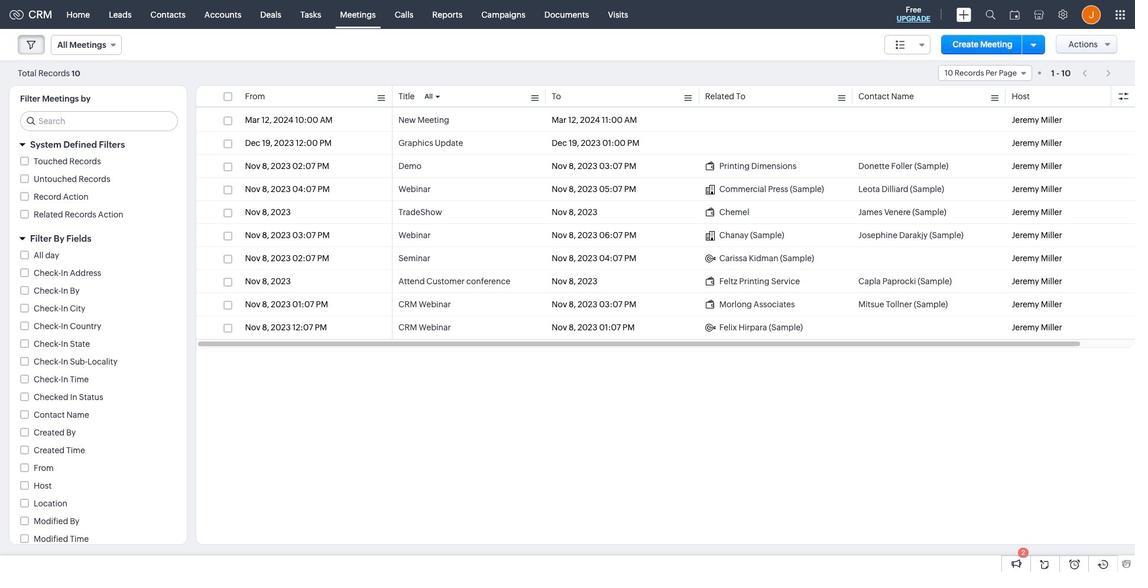 Task type: vqa. For each thing, say whether or not it's contained in the screenshot.
size field
yes



Task type: locate. For each thing, give the bounding box(es) containing it.
None field
[[51, 35, 122, 55], [885, 35, 931, 54], [939, 65, 1033, 81], [51, 35, 122, 55], [939, 65, 1033, 81]]

profile image
[[1082, 5, 1101, 24]]

navigation
[[1077, 64, 1118, 82]]

create menu element
[[950, 0, 979, 29]]

create menu image
[[957, 7, 972, 22]]

logo image
[[9, 10, 24, 19]]

none field size
[[885, 35, 931, 54]]

calendar image
[[1010, 10, 1020, 19]]

search image
[[986, 9, 996, 20]]

row group
[[196, 109, 1136, 340]]

profile element
[[1075, 0, 1109, 29]]

search element
[[979, 0, 1003, 29]]



Task type: describe. For each thing, give the bounding box(es) containing it.
Search text field
[[21, 112, 177, 131]]

size image
[[896, 40, 905, 50]]



